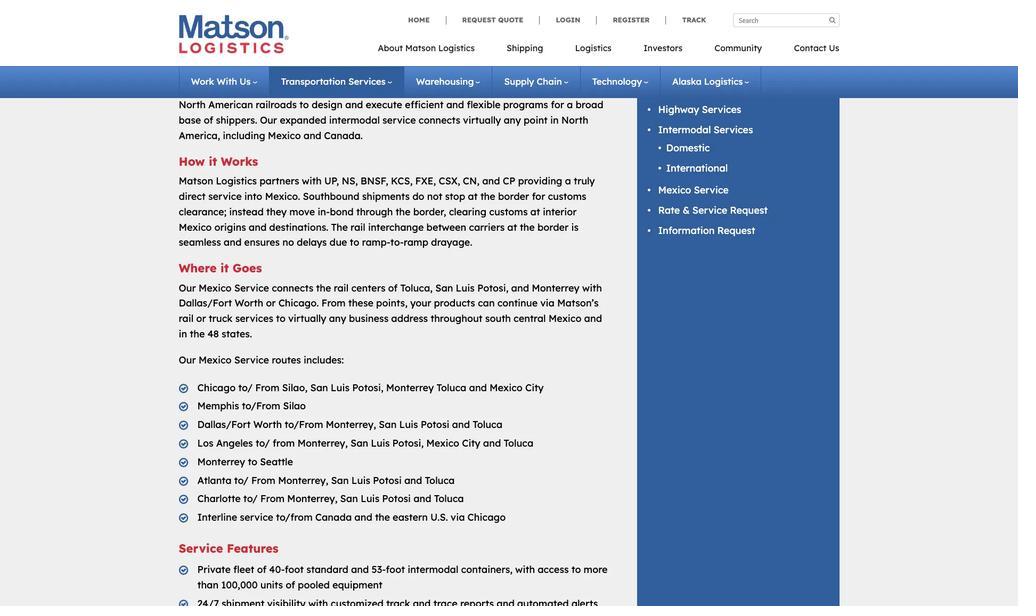 Task type: vqa. For each thing, say whether or not it's contained in the screenshot.
Online Tools
no



Task type: describe. For each thing, give the bounding box(es) containing it.
1 horizontal spatial border
[[538, 221, 569, 233]]

due
[[330, 236, 347, 249]]

point
[[524, 114, 548, 126]]

charlotte to/ from monterrey, san luis potosi and toluca
[[198, 493, 464, 505]]

supply
[[505, 76, 535, 87]]

memphis
[[198, 400, 239, 412]]

information request
[[659, 224, 756, 237]]

truck
[[209, 313, 233, 325]]

silao
[[283, 400, 306, 412]]

1 horizontal spatial to/from
[[285, 419, 323, 431]]

overview link
[[659, 83, 703, 96]]

direct
[[179, 190, 206, 203]]

any inside as one of the largest intermodal service providers, matson logistics works with all class 1 north american railroads to design and execute efficient and flexible programs for a broad base of shippers. our expanded intermodal service connects virtually any point in north america, including mexico and canada.
[[504, 114, 521, 126]]

service up design
[[331, 83, 365, 96]]

about
[[378, 43, 403, 53]]

track
[[683, 15, 707, 24]]

warehousing
[[416, 76, 474, 87]]

efficient
[[405, 99, 444, 111]]

monterrey to seattle
[[198, 456, 293, 468]]

toluca for chicago to/ from silao, san luis potosi, monterrey toluca and mexico city
[[437, 382, 467, 394]]

1 vertical spatial at
[[531, 206, 541, 218]]

centers
[[352, 282, 386, 294]]

0 vertical spatial border
[[498, 190, 530, 203]]

highway services
[[659, 104, 742, 116]]

of left the 40-
[[257, 564, 267, 576]]

south
[[486, 313, 511, 325]]

from
[[273, 437, 295, 449]]

from inside our mexico service connects the rail centers of toluca, san luis potosi, and monterrey with dallas/fort worth or chicago. from these points, your products can continue via matson's rail or truck services to virtually any business address throughout south central mexico and in the 48 states.
[[322, 297, 346, 309]]

kcs,
[[391, 175, 413, 187]]

services for transportation services
[[349, 76, 386, 87]]

logistics inside "link"
[[576, 43, 612, 53]]

international link
[[667, 162, 728, 174]]

potosi for atlanta to/ from monterrey, san luis potosi and toluca
[[373, 474, 402, 487]]

expanded
[[280, 114, 327, 126]]

0 horizontal spatial at
[[468, 190, 478, 203]]

to/ left from
[[256, 437, 270, 449]]

of right units
[[286, 579, 295, 591]]

they
[[267, 206, 287, 218]]

100,000
[[221, 579, 258, 591]]

luis for chicago to/ from silao, san luis potosi, monterrey toluca and mexico city
[[331, 382, 350, 394]]

to inside our mexico service connects the rail centers of toluca, san luis potosi, and monterrey with dallas/fort worth or chicago. from these points, your products can continue via matson's rail or truck services to virtually any business address throughout south central mexico and in the 48 states.
[[276, 313, 286, 325]]

supply chain
[[505, 76, 562, 87]]

to inside matson logistics partners with up, ns, bnsf, kcs, fxe, csx, cn, and cp providing a truly direct service into mexico. southbound shipments do not stop at the border for customs clearance; instead they move in-bond through the border, clearing customs at interior mexico origins and destinations. the rail interchange between carriers at the border is seamless and ensures no delays due to ramp-to-ramp drayage.
[[350, 236, 360, 249]]

matson logistics partners with up, ns, bnsf, kcs, fxe, csx, cn, and cp providing a truly direct service into mexico. southbound shipments do not stop at the border for customs clearance; instead they move in-bond through the border, clearing customs at interior mexico origins and destinations. the rail interchange between carriers at the border is seamless and ensures no delays due to ramp-to-ramp drayage.
[[179, 175, 595, 249]]

information
[[659, 224, 715, 237]]

transportation services links
[[648, 49, 827, 63]]

53-
[[372, 564, 386, 576]]

interior
[[543, 206, 577, 218]]

providers,
[[367, 83, 414, 96]]

0 vertical spatial city
[[526, 382, 544, 394]]

0 vertical spatial to/from
[[242, 400, 281, 412]]

1 vertical spatial rail
[[334, 282, 349, 294]]

the left 48
[[190, 328, 205, 340]]

domestic link
[[667, 142, 710, 154]]

1 vertical spatial request
[[731, 204, 769, 217]]

0 horizontal spatial or
[[196, 313, 206, 325]]

monterrey inside our mexico service connects the rail centers of toluca, san luis potosi, and monterrey with dallas/fort worth or chicago. from these points, your products can continue via matson's rail or truck services to virtually any business address throughout south central mexico and in the 48 states.
[[532, 282, 580, 294]]

san for chicago to/ from silao, san luis potosi, monterrey toluca and mexico city
[[311, 382, 328, 394]]

flexible
[[467, 99, 501, 111]]

including
[[223, 130, 265, 142]]

0 horizontal spatial customs
[[490, 206, 528, 218]]

do
[[413, 190, 425, 203]]

the inside as one of the largest intermodal service providers, matson logistics works with all class 1 north american railroads to design and execute efficient and flexible programs for a broad base of shippers. our expanded intermodal service connects virtually any point in north america, including mexico and canada.
[[225, 83, 240, 96]]

register
[[613, 15, 650, 24]]

logistics down transportation services links
[[705, 76, 744, 87]]

silao,
[[282, 382, 308, 394]]

shippers.
[[216, 114, 257, 126]]

toluca for charlotte to/ from monterrey, san luis potosi and toluca
[[434, 493, 464, 505]]

to inside as one of the largest intermodal service providers, matson logistics works with all class 1 north american railroads to design and execute efficient and flexible programs for a broad base of shippers. our expanded intermodal service connects virtually any point in north america, including mexico and canada.
[[300, 99, 309, 111]]

work with us link
[[191, 76, 257, 87]]

with
[[217, 76, 237, 87]]

the up interchange
[[396, 206, 411, 218]]

with inside matson logistics partners with up, ns, bnsf, kcs, fxe, csx, cn, and cp providing a truly direct service into mexico. southbound shipments do not stop at the border for customs clearance; instead they move in-bond through the border, clearing customs at interior mexico origins and destinations. the rail interchange between carriers at the border is seamless and ensures no delays due to ramp-to-ramp drayage.
[[302, 175, 322, 187]]

rate & service request
[[659, 204, 769, 217]]

service inside matson logistics partners with up, ns, bnsf, kcs, fxe, csx, cn, and cp providing a truly direct service into mexico. southbound shipments do not stop at the border for customs clearance; instead they move in-bond through the border, clearing customs at interior mexico origins and destinations. the rail interchange between carriers at the border is seamless and ensures no delays due to ramp-to-ramp drayage.
[[208, 190, 242, 203]]

canada
[[316, 511, 352, 524]]

business
[[349, 313, 389, 325]]

how
[[179, 154, 205, 169]]

rail inside matson logistics partners with up, ns, bnsf, kcs, fxe, csx, cn, and cp providing a truly direct service into mexico. southbound shipments do not stop at the border for customs clearance; instead they move in-bond through the border, clearing customs at interior mexico origins and destinations. the rail interchange between carriers at the border is seamless and ensures no delays due to ramp-to-ramp drayage.
[[351, 221, 366, 233]]

is
[[572, 221, 579, 233]]

memphis to/from silao
[[198, 400, 306, 412]]

register link
[[597, 15, 666, 24]]

to/ for atlanta
[[234, 474, 249, 487]]

continue
[[498, 297, 538, 309]]

potosi for charlotte to/ from monterrey, san luis potosi and toluca
[[382, 493, 411, 505]]

toluca for dallas/fort worth to/from monterrey, san luis potosi and toluca
[[473, 419, 503, 431]]

service up private
[[179, 541, 223, 556]]

mexico inside as one of the largest intermodal service providers, matson logistics works with all class 1 north american railroads to design and execute efficient and flexible programs for a broad base of shippers. our expanded intermodal service connects virtually any point in north america, including mexico and canada.
[[268, 130, 301, 142]]

than
[[198, 579, 219, 591]]

san for atlanta to/ from monterrey, san luis potosi and toluca
[[331, 474, 349, 487]]

the
[[331, 221, 348, 233]]

to/from
[[276, 511, 313, 524]]

1 vertical spatial dallas/fort
[[198, 419, 251, 431]]

pooled
[[298, 579, 330, 591]]

services for highway services
[[702, 104, 742, 116]]

it for how
[[209, 154, 217, 169]]

community
[[715, 43, 763, 53]]

of right one
[[213, 83, 222, 96]]

transportation for transportation services links
[[648, 49, 738, 63]]

links
[[795, 49, 827, 63]]

up,
[[325, 175, 339, 187]]

our for routes
[[179, 354, 196, 366]]

products
[[434, 297, 476, 309]]

matson inside matson logistics partners with up, ns, bnsf, kcs, fxe, csx, cn, and cp providing a truly direct service into mexico. southbound shipments do not stop at the border for customs clearance; instead they move in-bond through the border, clearing customs at interior mexico origins and destinations. the rail interchange between carriers at the border is seamless and ensures no delays due to ramp-to-ramp drayage.
[[179, 175, 213, 187]]

from for charlotte
[[261, 493, 285, 505]]

potosi, inside our mexico service connects the rail centers of toluca, san luis potosi, and monterrey with dallas/fort worth or chicago. from these points, your products can continue via matson's rail or truck services to virtually any business address throughout south central mexico and in the 48 states.
[[478, 282, 509, 294]]

technology link
[[593, 76, 649, 87]]

seattle
[[260, 456, 293, 468]]

san down the dallas/fort worth to/from monterrey, san luis potosi and toluca
[[351, 437, 369, 449]]

track link
[[666, 15, 707, 24]]

0 vertical spatial chicago
[[198, 382, 236, 394]]

matson logistics image
[[179, 15, 289, 53]]

execute
[[366, 99, 403, 111]]

us inside contact us link
[[830, 43, 840, 53]]

carriers
[[469, 221, 505, 233]]

containers,
[[461, 564, 513, 576]]

in inside as one of the largest intermodal service providers, matson logistics works with all class 1 north american railroads to design and execute efficient and flexible programs for a broad base of shippers. our expanded intermodal service connects virtually any point in north america, including mexico and canada.
[[551, 114, 559, 126]]

standard
[[307, 564, 349, 576]]

services for transportation services links
[[741, 49, 792, 63]]

request quote link
[[446, 15, 540, 24]]

u.s.
[[431, 511, 448, 524]]

csx,
[[439, 175, 461, 187]]

eastern
[[393, 511, 428, 524]]

1 vertical spatial north
[[562, 114, 589, 126]]

1 vertical spatial chicago
[[468, 511, 506, 524]]

transportation for transportation services
[[281, 76, 346, 87]]

potosi for dallas/fort worth to/from monterrey, san luis potosi and toluca
[[421, 419, 450, 431]]

contact us link
[[779, 39, 840, 61]]

0 horizontal spatial potosi,
[[353, 382, 384, 394]]

bnsf,
[[361, 175, 389, 187]]

to/ for chicago
[[238, 382, 253, 394]]

highway
[[659, 104, 700, 116]]

from for atlanta
[[252, 474, 276, 487]]

0 vertical spatial customs
[[548, 190, 587, 203]]

ns,
[[342, 175, 358, 187]]

service down execute
[[383, 114, 416, 126]]

atlanta
[[198, 474, 232, 487]]

the right carriers
[[520, 221, 535, 233]]

san for dallas/fort worth to/from monterrey, san luis potosi and toluca
[[379, 419, 397, 431]]

into
[[245, 190, 263, 203]]

canada.
[[324, 130, 363, 142]]

virtually inside our mexico service connects the rail centers of toluca, san luis potosi, and monterrey with dallas/fort worth or chicago. from these points, your products can continue via matson's rail or truck services to virtually any business address throughout south central mexico and in the 48 states.
[[288, 313, 327, 325]]

the up clearing
[[481, 190, 496, 203]]

monterrey, for dallas/fort
[[326, 419, 376, 431]]

service inside our mexico service connects the rail centers of toluca, san luis potosi, and monterrey with dallas/fort worth or chicago. from these points, your products can continue via matson's rail or truck services to virtually any business address throughout south central mexico and in the 48 states.
[[234, 282, 269, 294]]

service up rate & service request link
[[694, 184, 729, 196]]

san inside our mexico service connects the rail centers of toluca, san luis potosi, and monterrey with dallas/fort worth or chicago. from these points, your products can continue via matson's rail or truck services to virtually any business address throughout south central mexico and in the 48 states.
[[436, 282, 454, 294]]

central
[[514, 313, 546, 325]]

any inside our mexico service connects the rail centers of toluca, san luis potosi, and monterrey with dallas/fort worth or chicago. from these points, your products can continue via matson's rail or truck services to virtually any business address throughout south central mexico and in the 48 states.
[[329, 313, 347, 325]]

for inside matson logistics partners with up, ns, bnsf, kcs, fxe, csx, cn, and cp providing a truly direct service into mexico. southbound shipments do not stop at the border for customs clearance; instead they move in-bond through the border, clearing customs at interior mexico origins and destinations. the rail interchange between carriers at the border is seamless and ensures no delays due to ramp-to-ramp drayage.
[[532, 190, 546, 203]]

intermodal services
[[659, 124, 754, 136]]

providing
[[518, 175, 563, 187]]

to/ for charlotte
[[244, 493, 258, 505]]



Task type: locate. For each thing, give the bounding box(es) containing it.
service up the information request
[[693, 204, 728, 217]]

0 horizontal spatial intermodal
[[278, 83, 328, 96]]

to
[[300, 99, 309, 111], [350, 236, 360, 249], [276, 313, 286, 325], [248, 456, 258, 468], [572, 564, 582, 576]]

0 vertical spatial dallas/fort
[[179, 297, 232, 309]]

destinations.
[[269, 221, 329, 233]]

0 vertical spatial it
[[209, 154, 217, 169]]

1 horizontal spatial monterrey
[[386, 382, 434, 394]]

with up matson's
[[583, 282, 602, 294]]

1 horizontal spatial us
[[830, 43, 840, 53]]

1 horizontal spatial for
[[551, 99, 565, 111]]

a inside as one of the largest intermodal service providers, matson logistics works with all class 1 north american railroads to design and execute efficient and flexible programs for a broad base of shippers. our expanded intermodal service connects virtually any point in north america, including mexico and canada.
[[567, 99, 573, 111]]

dallas/fort down memphis
[[198, 419, 251, 431]]

0 horizontal spatial to/from
[[242, 400, 281, 412]]

home link
[[408, 15, 446, 24]]

1 vertical spatial us
[[240, 76, 251, 87]]

mexico service up "&"
[[659, 184, 729, 196]]

routes
[[272, 354, 301, 366]]

services down search "search field" in the top right of the page
[[741, 49, 792, 63]]

2 vertical spatial matson
[[179, 175, 213, 187]]

us right "with"
[[240, 76, 251, 87]]

chain
[[537, 76, 562, 87]]

through
[[357, 206, 393, 218]]

american
[[209, 99, 253, 111]]

1
[[590, 83, 595, 96]]

domestic
[[667, 142, 710, 154]]

1 vertical spatial any
[[329, 313, 347, 325]]

luis down the dallas/fort worth to/from monterrey, san luis potosi and toluca
[[371, 437, 390, 449]]

1 vertical spatial via
[[451, 511, 465, 524]]

no
[[283, 236, 294, 249]]

for down providing
[[532, 190, 546, 203]]

delays
[[297, 236, 327, 249]]

1 foot from the left
[[285, 564, 304, 576]]

matson down home
[[406, 43, 436, 53]]

to inside private fleet of 40-foot standard and 53-foot intermodal containers, with access to more than 100,000 units of pooled equipment
[[572, 564, 582, 576]]

0 vertical spatial us
[[830, 43, 840, 53]]

1 vertical spatial for
[[532, 190, 546, 203]]

service features
[[179, 541, 279, 556]]

monterrey, up los angeles to/ from monterrey, san luis potosi, mexico city and toluca
[[326, 419, 376, 431]]

at right carriers
[[508, 221, 518, 233]]

0 horizontal spatial in
[[179, 328, 187, 340]]

service down "goes"
[[234, 282, 269, 294]]

luis up interline service to/from canada and the eastern u.s. via chicago
[[361, 493, 380, 505]]

luis inside our mexico service connects the rail centers of toluca, san luis potosi, and monterrey with dallas/fort worth or chicago. from these points, your products can continue via matson's rail or truck services to virtually any business address throughout south central mexico and in the 48 states.
[[456, 282, 475, 294]]

via right "u.s."
[[451, 511, 465, 524]]

quote
[[498, 15, 524, 24]]

services up execute
[[349, 76, 386, 87]]

0 vertical spatial monterrey
[[532, 282, 580, 294]]

border down cp
[[498, 190, 530, 203]]

rail right the
[[351, 221, 366, 233]]

1 horizontal spatial rail
[[334, 282, 349, 294]]

in inside our mexico service connects the rail centers of toluca, san luis potosi, and monterrey with dallas/fort worth or chicago. from these points, your products can continue via matson's rail or truck services to virtually any business address throughout south central mexico and in the 48 states.
[[179, 328, 187, 340]]

services
[[235, 313, 274, 325]]

intermodal services link
[[659, 124, 754, 136]]

rail left truck
[[179, 313, 194, 325]]

logistics up the warehousing link at the top of the page
[[439, 43, 475, 53]]

luis up products
[[456, 282, 475, 294]]

with left the "up,"
[[302, 175, 322, 187]]

for inside as one of the largest intermodal service providers, matson logistics works with all class 1 north american railroads to design and execute efficient and flexible programs for a broad base of shippers. our expanded intermodal service connects virtually any point in north america, including mexico and canada.
[[551, 99, 565, 111]]

us right "contact"
[[830, 43, 840, 53]]

0 horizontal spatial north
[[179, 99, 206, 111]]

international
[[667, 162, 728, 174]]

investors
[[644, 43, 683, 53]]

service down states.
[[234, 354, 269, 366]]

drayage.
[[431, 236, 473, 249]]

san up charlotte to/ from monterrey, san luis potosi and toluca
[[331, 474, 349, 487]]

0 horizontal spatial city
[[462, 437, 481, 449]]

in-
[[318, 206, 330, 218]]

interline
[[198, 511, 237, 524]]

0 vertical spatial worth
[[235, 297, 264, 309]]

rate & service request link
[[659, 204, 769, 217]]

luis up charlotte to/ from monterrey, san luis potosi and toluca
[[352, 474, 371, 487]]

Search search field
[[733, 13, 840, 27]]

logistics inside matson logistics partners with up, ns, bnsf, kcs, fxe, csx, cn, and cp providing a truly direct service into mexico. southbound shipments do not stop at the border for customs clearance; instead they move in-bond through the border, clearing customs at interior mexico origins and destinations. the rail interchange between carriers at the border is seamless and ensures no delays due to ramp-to-ramp drayage.
[[216, 175, 257, 187]]

about matson logistics
[[378, 43, 475, 53]]

for down the 'all'
[[551, 99, 565, 111]]

a down 'class'
[[567, 99, 573, 111]]

1 vertical spatial mexico service
[[659, 184, 729, 196]]

our inside our mexico service connects the rail centers of toluca, san luis potosi, and monterrey with dallas/fort worth or chicago. from these points, your products can continue via matson's rail or truck services to virtually any business address throughout south central mexico and in the 48 states.
[[179, 282, 196, 294]]

1 vertical spatial potosi,
[[353, 382, 384, 394]]

0 horizontal spatial us
[[240, 76, 251, 87]]

monterrey, for atlanta
[[278, 474, 329, 487]]

chicago
[[198, 382, 236, 394], [468, 511, 506, 524]]

services down highway services link
[[714, 124, 754, 136]]

1 vertical spatial intermodal
[[329, 114, 380, 126]]

the left eastern
[[375, 511, 390, 524]]

1 horizontal spatial virtually
[[463, 114, 501, 126]]

1 vertical spatial border
[[538, 221, 569, 233]]

border
[[498, 190, 530, 203], [538, 221, 569, 233]]

0 horizontal spatial any
[[329, 313, 347, 325]]

login link
[[540, 15, 597, 24]]

cp
[[503, 175, 516, 187]]

luis for charlotte to/ from monterrey, san luis potosi and toluca
[[361, 493, 380, 505]]

login
[[556, 15, 581, 24]]

via inside our mexico service connects the rail centers of toluca, san luis potosi, and monterrey with dallas/fort worth or chicago. from these points, your products can continue via matson's rail or truck services to virtually any business address throughout south central mexico and in the 48 states.
[[541, 297, 555, 309]]

connects up chicago.
[[272, 282, 314, 294]]

highway services link
[[659, 104, 742, 116]]

transportation inside section
[[648, 49, 738, 63]]

it left "goes"
[[221, 261, 229, 276]]

units
[[261, 579, 283, 591]]

from left these
[[322, 297, 346, 309]]

service up instead
[[208, 190, 242, 203]]

warehousing link
[[416, 76, 481, 87]]

2 vertical spatial request
[[718, 224, 756, 237]]

0 horizontal spatial virtually
[[288, 313, 327, 325]]

san up los angeles to/ from monterrey, san luis potosi, mexico city and toluca
[[379, 419, 397, 431]]

foot
[[285, 564, 304, 576], [386, 564, 405, 576]]

1 horizontal spatial in
[[551, 114, 559, 126]]

monterrey, down the dallas/fort worth to/from monterrey, san luis potosi and toluca
[[298, 437, 348, 449]]

0 vertical spatial north
[[179, 99, 206, 111]]

san up interline service to/from canada and the eastern u.s. via chicago
[[340, 493, 358, 505]]

bond
[[330, 206, 354, 218]]

equipment
[[333, 579, 383, 591]]

1 vertical spatial potosi
[[373, 474, 402, 487]]

1 horizontal spatial or
[[266, 297, 276, 309]]

via
[[541, 297, 555, 309], [451, 511, 465, 524]]

san right "silao,"
[[311, 382, 328, 394]]

0 vertical spatial any
[[504, 114, 521, 126]]

1 vertical spatial connects
[[272, 282, 314, 294]]

1 horizontal spatial it
[[221, 261, 229, 276]]

or up services
[[266, 297, 276, 309]]

1 vertical spatial in
[[179, 328, 187, 340]]

0 vertical spatial at
[[468, 190, 478, 203]]

rail
[[351, 221, 366, 233], [334, 282, 349, 294], [179, 313, 194, 325]]

0 horizontal spatial rail
[[179, 313, 194, 325]]

service up features
[[240, 511, 274, 524]]

chicago to/ from silao, san luis potosi, monterrey toluca and mexico city
[[198, 382, 544, 394]]

logistics down the login
[[576, 43, 612, 53]]

chicago right "u.s."
[[468, 511, 506, 524]]

worth inside our mexico service connects the rail centers of toluca, san luis potosi, and monterrey with dallas/fort worth or chicago. from these points, your products can continue via matson's rail or truck services to virtually any business address throughout south central mexico and in the 48 states.
[[235, 297, 264, 309]]

broad
[[576, 99, 604, 111]]

1 vertical spatial city
[[462, 437, 481, 449]]

2 vertical spatial rail
[[179, 313, 194, 325]]

transportation services
[[281, 76, 386, 87]]

0 vertical spatial mexico service
[[179, 45, 367, 77]]

1 horizontal spatial customs
[[548, 190, 587, 203]]

points,
[[376, 297, 408, 309]]

0 horizontal spatial for
[[532, 190, 546, 203]]

with left the 'all'
[[527, 83, 547, 96]]

2 horizontal spatial monterrey
[[532, 282, 580, 294]]

how it works
[[179, 154, 258, 169]]

our for connects
[[179, 282, 196, 294]]

cn,
[[463, 175, 480, 187]]

virtually inside as one of the largest intermodal service providers, matson logistics works with all class 1 north american railroads to design and execute efficient and flexible programs for a broad base of shippers. our expanded intermodal service connects virtually any point in north america, including mexico and canada.
[[463, 114, 501, 126]]

luis for dallas/fort worth to/from monterrey, san luis potosi and toluca
[[400, 419, 418, 431]]

angeles
[[216, 437, 253, 449]]

contact
[[795, 43, 827, 53]]

1 horizontal spatial at
[[508, 221, 518, 233]]

dallas/fort inside our mexico service connects the rail centers of toluca, san luis potosi, and monterrey with dallas/fort worth or chicago. from these points, your products can continue via matson's rail or truck services to virtually any business address throughout south central mexico and in the 48 states.
[[179, 297, 232, 309]]

matson inside about matson logistics link
[[406, 43, 436, 53]]

border down interior
[[538, 221, 569, 233]]

los
[[198, 437, 214, 449]]

in left 48
[[179, 328, 187, 340]]

alaska logistics
[[673, 76, 744, 87]]

2 vertical spatial our
[[179, 354, 196, 366]]

request up information request link
[[731, 204, 769, 217]]

intermodal inside private fleet of 40-foot standard and 53-foot intermodal containers, with access to more than 100,000 units of pooled equipment
[[408, 564, 459, 576]]

to/ right charlotte
[[244, 493, 258, 505]]

and inside private fleet of 40-foot standard and 53-foot intermodal containers, with access to more than 100,000 units of pooled equipment
[[351, 564, 369, 576]]

mexico inside matson logistics partners with up, ns, bnsf, kcs, fxe, csx, cn, and cp providing a truly direct service into mexico. southbound shipments do not stop at the border for customs clearance; instead they move in-bond through the border, clearing customs at interior mexico origins and destinations. the rail interchange between carriers at the border is seamless and ensures no delays due to ramp-to-ramp drayage.
[[179, 221, 212, 233]]

a inside matson logistics partners with up, ns, bnsf, kcs, fxe, csx, cn, and cp providing a truly direct service into mexico. southbound shipments do not stop at the border for customs clearance; instead they move in-bond through the border, clearing customs at interior mexico origins and destinations. the rail interchange between carriers at the border is seamless and ensures no delays due to ramp-to-ramp drayage.
[[566, 175, 572, 187]]

2 vertical spatial potosi
[[382, 493, 411, 505]]

to right due
[[350, 236, 360, 249]]

1 horizontal spatial any
[[504, 114, 521, 126]]

programs
[[504, 99, 549, 111]]

transportation services link
[[281, 76, 392, 87]]

the up american
[[225, 83, 240, 96]]

supply chain link
[[505, 76, 569, 87]]

in right point
[[551, 114, 559, 126]]

includes:
[[304, 354, 344, 366]]

san up products
[[436, 282, 454, 294]]

information request link
[[659, 224, 756, 237]]

1 vertical spatial worth
[[254, 419, 282, 431]]

monterrey, for charlotte
[[287, 493, 338, 505]]

0 horizontal spatial monterrey
[[198, 456, 245, 468]]

to left 'seattle'
[[248, 456, 258, 468]]

transportation up design
[[281, 76, 346, 87]]

service
[[274, 45, 367, 77], [694, 184, 729, 196], [693, 204, 728, 217], [234, 282, 269, 294], [234, 354, 269, 366], [179, 541, 223, 556]]

matson up efficient
[[416, 83, 451, 96]]

40-
[[269, 564, 285, 576]]

1 horizontal spatial potosi,
[[393, 437, 424, 449]]

of up america,
[[204, 114, 213, 126]]

worth up services
[[235, 297, 264, 309]]

from up memphis to/from silao
[[256, 382, 280, 394]]

0 vertical spatial a
[[567, 99, 573, 111]]

logistics down works
[[216, 175, 257, 187]]

1 horizontal spatial mexico service
[[659, 184, 729, 196]]

design
[[312, 99, 343, 111]]

service up design
[[274, 45, 367, 77]]

1 vertical spatial customs
[[490, 206, 528, 218]]

intermodal down "u.s."
[[408, 564, 459, 576]]

clearance;
[[179, 206, 227, 218]]

private fleet of 40-foot standard and 53-foot intermodal containers, with access to more than 100,000 units of pooled equipment
[[198, 564, 608, 591]]

features
[[227, 541, 279, 556]]

1 vertical spatial matson
[[416, 83, 451, 96]]

1 vertical spatial to/from
[[285, 419, 323, 431]]

to/ down monterrey to seattle
[[234, 474, 249, 487]]

48
[[208, 328, 219, 340]]

or left truck
[[196, 313, 206, 325]]

toluca,
[[401, 282, 433, 294]]

customs up carriers
[[490, 206, 528, 218]]

matson up direct at the left
[[179, 175, 213, 187]]

0 vertical spatial rail
[[351, 221, 366, 233]]

luis down includes:
[[331, 382, 350, 394]]

move
[[290, 206, 315, 218]]

0 vertical spatial intermodal
[[278, 83, 328, 96]]

mexico inside transportation services links section
[[659, 184, 692, 196]]

0 vertical spatial virtually
[[463, 114, 501, 126]]

services for intermodal services
[[714, 124, 754, 136]]

2 horizontal spatial intermodal
[[408, 564, 459, 576]]

0 horizontal spatial via
[[451, 511, 465, 524]]

2 horizontal spatial rail
[[351, 221, 366, 233]]

chicago up memphis
[[198, 382, 236, 394]]

0 vertical spatial via
[[541, 297, 555, 309]]

to left "more"
[[572, 564, 582, 576]]

to/ up memphis to/from silao
[[238, 382, 253, 394]]

it right "how"
[[209, 154, 217, 169]]

of inside our mexico service connects the rail centers of toluca, san luis potosi, and monterrey with dallas/fort worth or chicago. from these points, your products can continue via matson's rail or truck services to virtually any business address throughout south central mexico and in the 48 states.
[[388, 282, 398, 294]]

matson inside as one of the largest intermodal service providers, matson logistics works with all class 1 north american railroads to design and execute efficient and flexible programs for a broad base of shippers. our expanded intermodal service connects virtually any point in north america, including mexico and canada.
[[416, 83, 451, 96]]

worth down memphis to/from silao
[[254, 419, 282, 431]]

1 vertical spatial transportation
[[281, 76, 346, 87]]

logistics inside as one of the largest intermodal service providers, matson logistics works with all class 1 north american railroads to design and execute efficient and flexible programs for a broad base of shippers. our expanded intermodal service connects virtually any point in north america, including mexico and canada.
[[454, 83, 495, 96]]

connects inside our mexico service connects the rail centers of toluca, san luis potosi, and monterrey with dallas/fort worth or chicago. from these points, your products can continue via matson's rail or truck services to virtually any business address throughout south central mexico and in the 48 states.
[[272, 282, 314, 294]]

2 vertical spatial potosi,
[[393, 437, 424, 449]]

request quote
[[463, 15, 524, 24]]

it for where
[[221, 261, 229, 276]]

0 vertical spatial in
[[551, 114, 559, 126]]

atlanta to/ from monterrey, san luis potosi and toluca
[[198, 474, 455, 487]]

with left "access"
[[516, 564, 535, 576]]

stop
[[445, 190, 466, 203]]

2 vertical spatial at
[[508, 221, 518, 233]]

2 vertical spatial monterrey
[[198, 456, 245, 468]]

top menu navigation
[[378, 39, 840, 61]]

0 vertical spatial potosi
[[421, 419, 450, 431]]

with inside private fleet of 40-foot standard and 53-foot intermodal containers, with access to more than 100,000 units of pooled equipment
[[516, 564, 535, 576]]

between
[[427, 221, 467, 233]]

at
[[468, 190, 478, 203], [531, 206, 541, 218], [508, 221, 518, 233]]

rail up these
[[334, 282, 349, 294]]

virtually down flexible
[[463, 114, 501, 126]]

base
[[179, 114, 201, 126]]

search image
[[830, 17, 836, 23]]

logistics up flexible
[[454, 83, 495, 96]]

any left 'business'
[[329, 313, 347, 325]]

0 horizontal spatial it
[[209, 154, 217, 169]]

san for charlotte to/ from monterrey, san luis potosi and toluca
[[340, 493, 358, 505]]

work
[[191, 76, 214, 87]]

customs
[[548, 190, 587, 203], [490, 206, 528, 218]]

transportation services links section
[[624, 22, 853, 606]]

us
[[830, 43, 840, 53], [240, 76, 251, 87]]

to up expanded
[[300, 99, 309, 111]]

dallas/fort
[[179, 297, 232, 309], [198, 419, 251, 431]]

in
[[551, 114, 559, 126], [179, 328, 187, 340]]

0 vertical spatial or
[[266, 297, 276, 309]]

2 foot from the left
[[386, 564, 405, 576]]

from for chicago
[[256, 382, 280, 394]]

a
[[567, 99, 573, 111], [566, 175, 572, 187]]

ramp
[[404, 236, 429, 249]]

0 horizontal spatial foot
[[285, 564, 304, 576]]

north down broad in the top right of the page
[[562, 114, 589, 126]]

luis
[[456, 282, 475, 294], [331, 382, 350, 394], [400, 419, 418, 431], [371, 437, 390, 449], [352, 474, 371, 487], [361, 493, 380, 505]]

None search field
[[733, 13, 840, 27]]

1 vertical spatial our
[[179, 282, 196, 294]]

toluca for atlanta to/ from monterrey, san luis potosi and toluca
[[425, 474, 455, 487]]

connects down efficient
[[419, 114, 461, 126]]

monterrey,
[[326, 419, 376, 431], [298, 437, 348, 449], [278, 474, 329, 487], [287, 493, 338, 505]]

2 horizontal spatial potosi,
[[478, 282, 509, 294]]

0 vertical spatial potosi,
[[478, 282, 509, 294]]

the up chicago.
[[316, 282, 331, 294]]

from down 'seattle'
[[252, 474, 276, 487]]

0 vertical spatial request
[[463, 15, 496, 24]]

monterrey, down 'atlanta to/ from monterrey, san luis potosi and toluca'
[[287, 493, 338, 505]]

monterrey, down 'seattle'
[[278, 474, 329, 487]]

1 vertical spatial it
[[221, 261, 229, 276]]

1 horizontal spatial intermodal
[[329, 114, 380, 126]]

or
[[266, 297, 276, 309], [196, 313, 206, 325]]

your
[[411, 297, 432, 309]]

at left interior
[[531, 206, 541, 218]]

a left truly
[[566, 175, 572, 187]]

services
[[741, 49, 792, 63], [349, 76, 386, 87], [702, 104, 742, 116], [714, 124, 754, 136]]

virtually down chicago.
[[288, 313, 327, 325]]

0 horizontal spatial transportation
[[281, 76, 346, 87]]

our inside as one of the largest intermodal service providers, matson logistics works with all class 1 north american railroads to design and execute efficient and flexible programs for a broad base of shippers. our expanded intermodal service connects virtually any point in north america, including mexico and canada.
[[260, 114, 277, 126]]

0 horizontal spatial mexico service
[[179, 45, 367, 77]]

1 vertical spatial virtually
[[288, 313, 327, 325]]

1 vertical spatial monterrey
[[386, 382, 434, 394]]

intermodal up canada.
[[329, 114, 380, 126]]

all
[[550, 83, 561, 96]]

with inside our mexico service connects the rail centers of toluca, san luis potosi, and monterrey with dallas/fort worth or chicago. from these points, your products can continue via matson's rail or truck services to virtually any business address throughout south central mexico and in the 48 states.
[[583, 282, 602, 294]]

2 vertical spatial intermodal
[[408, 564, 459, 576]]

with inside as one of the largest intermodal service providers, matson logistics works with all class 1 north american railroads to design and execute efficient and flexible programs for a broad base of shippers. our expanded intermodal service connects virtually any point in north america, including mexico and canada.
[[527, 83, 547, 96]]

0 vertical spatial matson
[[406, 43, 436, 53]]

via up central
[[541, 297, 555, 309]]

0 horizontal spatial border
[[498, 190, 530, 203]]

2 horizontal spatial at
[[531, 206, 541, 218]]

intermodal up design
[[278, 83, 328, 96]]

mexico service inside transportation services links section
[[659, 184, 729, 196]]

luis for atlanta to/ from monterrey, san luis potosi and toluca
[[352, 474, 371, 487]]

north up base
[[179, 99, 206, 111]]

mexico service up largest
[[179, 45, 367, 77]]

of up the points,
[[388, 282, 398, 294]]

transportation up alaska
[[648, 49, 738, 63]]

clearing
[[449, 206, 487, 218]]

0 vertical spatial for
[[551, 99, 565, 111]]

connects inside as one of the largest intermodal service providers, matson logistics works with all class 1 north american railroads to design and execute efficient and flexible programs for a broad base of shippers. our expanded intermodal service connects virtually any point in north america, including mexico and canada.
[[419, 114, 461, 126]]



